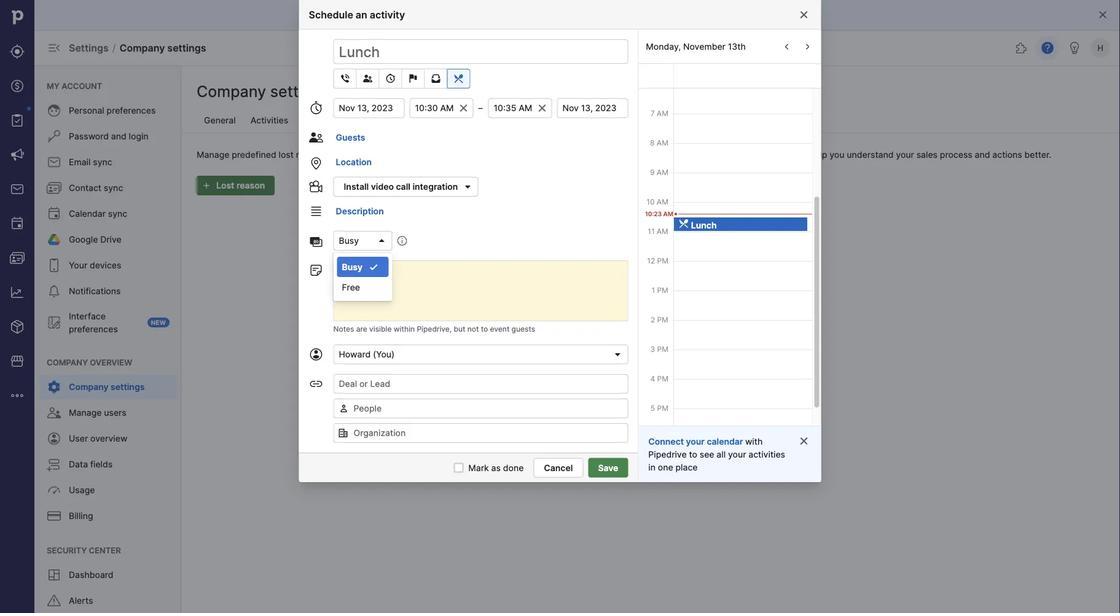 Task type: locate. For each thing, give the bounding box(es) containing it.
manage for manage predefined lost reasons. when a deal is marked as lost, users can choose between these options. documenting the reason for a lost deal can help you understand your sales process and actions better.
[[197, 149, 230, 160]]

1 vertical spatial your
[[686, 436, 705, 447]]

0 horizontal spatial your
[[686, 436, 705, 447]]

color secondary image right color secondary icon
[[388, 301, 403, 316]]

lost left reasons.
[[279, 149, 294, 160]]

company settings link
[[39, 375, 177, 399]]

0 horizontal spatial a
[[359, 149, 364, 160]]

reason right color primary inverted icon
[[237, 180, 265, 191]]

0 vertical spatial sync
[[93, 157, 112, 167]]

security center
[[47, 546, 121, 555]]

color undefined image left alerts
[[47, 594, 61, 608]]

7 pm from the top
[[657, 433, 668, 442]]

users can still enter the reason as a free-form text.
[[547, 432, 755, 442]]

actions
[[993, 149, 1023, 160]]

0 horizontal spatial reason
[[237, 180, 265, 191]]

company settings inside menu item
[[69, 382, 145, 392]]

1 horizontal spatial reasons
[[674, 406, 723, 422]]

lost inside button
[[216, 180, 234, 191]]

calendar sync
[[69, 209, 127, 219]]

still
[[590, 432, 604, 442]]

9
[[650, 168, 655, 177]]

color undefined image inside notifications link
[[47, 284, 61, 299]]

a right for
[[749, 149, 753, 160]]

manage inside 'link'
[[69, 408, 102, 418]]

reason up the pipedrive
[[646, 432, 674, 442]]

am up 8 am
[[657, 109, 668, 118]]

color undefined image for email
[[47, 155, 61, 170]]

color undefined image for contact sync
[[47, 181, 61, 195]]

0 vertical spatial 7
[[650, 109, 655, 118]]

can left choose
[[484, 149, 499, 160]]

the right documenting
[[689, 149, 702, 160]]

the
[[689, 149, 702, 160], [631, 432, 644, 442]]

and left login at the top left of the page
[[111, 131, 126, 142]]

color primary inverted image
[[199, 181, 214, 191]]

1 horizontal spatial lost
[[648, 406, 671, 422]]

color undefined image left billing
[[47, 509, 61, 524]]

Organization text field
[[333, 423, 628, 443]]

none field the people
[[333, 399, 628, 419]]

predefined for manage
[[232, 149, 276, 160]]

manage users link
[[39, 401, 177, 425]]

manage up color primary inverted icon
[[197, 149, 230, 160]]

h
[[1098, 43, 1104, 53]]

data fields link
[[39, 452, 177, 477]]

color undefined image right more image
[[47, 380, 61, 395]]

data fields
[[69, 459, 113, 470]]

notifications
[[69, 286, 121, 297]]

13th
[[728, 41, 746, 52]]

lost
[[362, 115, 380, 126], [216, 180, 234, 191]]

busy up busy option
[[339, 236, 359, 246]]

busy inside busy option
[[342, 262, 363, 272]]

color undefined image for interface preferences
[[47, 315, 61, 330]]

sync up drive on the left top
[[108, 209, 127, 219]]

guests
[[336, 132, 365, 143]]

None field
[[333, 231, 392, 301], [333, 374, 628, 394], [333, 399, 628, 419], [333, 423, 628, 443], [333, 231, 392, 301]]

color undefined image inside alerts link
[[47, 594, 61, 608]]

preferences for personal
[[107, 105, 156, 116]]

0 vertical spatial lost
[[362, 115, 380, 126]]

7 left 'one'
[[651, 463, 655, 472]]

color undefined image left your
[[47, 258, 61, 273]]

am right 9
[[657, 168, 668, 177]]

2 color secondary image from the left
[[388, 301, 403, 316]]

company settings
[[197, 82, 329, 101], [69, 382, 145, 392]]

a right 'when'
[[359, 149, 364, 160]]

color undefined image for company settings
[[47, 380, 61, 395]]

location
[[336, 157, 372, 167]]

3 pm from the top
[[657, 315, 668, 324]]

0 horizontal spatial deal
[[366, 149, 384, 160]]

color undefined image down security
[[47, 568, 61, 583]]

1 vertical spatial manage
[[69, 408, 102, 418]]

1 horizontal spatial settings
[[167, 42, 206, 54]]

5 pm
[[650, 404, 668, 413]]

as left lost,
[[428, 149, 437, 160]]

0 horizontal spatial lost
[[216, 180, 234, 191]]

more image
[[10, 388, 25, 403]]

and
[[111, 131, 126, 142], [975, 149, 990, 160]]

0 horizontal spatial to
[[481, 325, 488, 334]]

0 vertical spatial manage
[[197, 149, 230, 160]]

pm right 5
[[657, 404, 668, 413]]

marketplace image
[[10, 354, 25, 369]]

3
[[650, 345, 655, 354]]

billing
[[69, 511, 93, 521]]

color undefined image for user overview
[[47, 431, 61, 446]]

to down connect your calendar
[[689, 449, 698, 460]]

1 vertical spatial overview
[[90, 434, 127, 444]]

lost for reasons
[[648, 406, 671, 422]]

previous day image
[[780, 42, 794, 52]]

am right 8
[[657, 138, 668, 147]]

color undefined image left password
[[47, 129, 61, 144]]

reasons up free-
[[674, 406, 723, 422]]

pm for 5 pm
[[657, 404, 668, 413]]

activity
[[370, 9, 405, 21]]

color undefined image inside manage users 'link'
[[47, 406, 61, 420]]

1 vertical spatial to
[[689, 449, 698, 460]]

menu
[[0, 0, 34, 613], [34, 65, 182, 613]]

color undefined image
[[10, 113, 25, 128], [47, 129, 61, 144], [47, 181, 61, 195], [47, 207, 61, 221], [47, 232, 61, 247], [47, 258, 61, 273], [47, 284, 61, 299], [47, 315, 61, 330], [47, 380, 61, 395], [47, 406, 61, 420], [47, 431, 61, 446], [47, 457, 61, 472], [47, 483, 61, 498], [47, 509, 61, 524], [47, 568, 61, 583]]

preferences inside personal preferences link
[[107, 105, 156, 116]]

2 vertical spatial color undefined image
[[47, 594, 61, 608]]

7 for 7 am
[[650, 109, 655, 118]]

4 pm from the top
[[657, 345, 668, 354]]

usage
[[69, 485, 95, 496]]

lost right color primary inverted icon
[[216, 180, 234, 191]]

company settings up manage users 'link'
[[69, 382, 145, 392]]

preferences up login at the top left of the page
[[107, 105, 156, 116]]

company down company overview
[[69, 382, 109, 392]]

sync inside contact sync link
[[104, 183, 123, 193]]

0 horizontal spatial company settings
[[69, 382, 145, 392]]

1 horizontal spatial predefined
[[578, 406, 645, 422]]

company
[[120, 42, 165, 54], [197, 82, 266, 101], [47, 358, 88, 367], [69, 382, 109, 392]]

7 up 8
[[650, 109, 655, 118]]

Deal or Lead text field
[[333, 374, 628, 394]]

and left actions
[[975, 149, 990, 160]]

devices
[[90, 260, 121, 271]]

menu for activities
[[34, 65, 182, 613]]

preferences down interface
[[69, 324, 118, 334]]

preferences for interface
[[69, 324, 118, 334]]

billing link
[[39, 504, 177, 529]]

2 7 from the top
[[651, 463, 655, 472]]

color undefined image left interface
[[47, 315, 61, 330]]

color undefined image right insights icon
[[47, 284, 61, 299]]

Howard (You) field
[[333, 345, 628, 364]]

as inside schedule an activity dialog
[[491, 463, 501, 473]]

reasons up is
[[382, 115, 415, 126]]

pm right in at bottom
[[657, 463, 668, 472]]

1 horizontal spatial company settings
[[197, 82, 329, 101]]

6 pm from the top
[[657, 404, 668, 413]]

0 vertical spatial company settings
[[197, 82, 329, 101]]

0 vertical spatial reasons
[[382, 115, 415, 126]]

sync inside calendar sync link
[[108, 209, 127, 219]]

pipedrive
[[649, 449, 687, 460]]

1 horizontal spatial your
[[728, 449, 746, 460]]

1 vertical spatial busy
[[342, 262, 363, 272]]

0 horizontal spatial reasons
[[382, 115, 415, 126]]

color undefined image inside personal preferences link
[[47, 103, 61, 118]]

lost up 6 pm
[[648, 406, 671, 422]]

color undefined image for personal
[[47, 103, 61, 118]]

1 horizontal spatial deal
[[773, 149, 790, 160]]

color undefined image inside email sync link
[[47, 155, 61, 170]]

2 horizontal spatial as
[[676, 432, 686, 442]]

mark
[[469, 463, 489, 473]]

sales inbox image
[[10, 182, 25, 197]]

0 horizontal spatial color secondary image
[[344, 301, 359, 316]]

1 vertical spatial predefined
[[578, 406, 645, 422]]

2 horizontal spatial your
[[896, 149, 914, 160]]

1 horizontal spatial to
[[689, 449, 698, 460]]

6 up 7 am
[[650, 79, 655, 88]]

2 am from the top
[[657, 109, 668, 118]]

form
[[716, 432, 735, 442]]

no
[[557, 406, 574, 422]]

1 vertical spatial settings
[[270, 82, 329, 101]]

your inside with pipedrive to see all your activities in one place
[[728, 449, 746, 460]]

reason
[[705, 149, 733, 160], [237, 180, 265, 191], [646, 432, 674, 442]]

am up 7 am
[[657, 79, 668, 88]]

1 horizontal spatial color secondary image
[[388, 301, 403, 316]]

pm right the 12
[[657, 256, 668, 265]]

users down company settings menu item
[[104, 408, 126, 418]]

11 am
[[648, 227, 668, 236]]

email
[[69, 157, 91, 167]]

color undefined image for dashboard
[[47, 568, 61, 583]]

manage up "user" at bottom
[[69, 408, 102, 418]]

1 horizontal spatial reason
[[646, 432, 674, 442]]

color primary image
[[338, 74, 352, 84], [406, 74, 421, 84], [459, 103, 469, 113], [309, 130, 324, 145], [309, 156, 324, 171], [309, 179, 324, 194], [461, 179, 475, 194], [369, 262, 379, 272], [309, 377, 324, 391], [338, 428, 348, 438], [799, 436, 809, 446], [454, 463, 464, 473]]

color primary inverted image
[[679, 219, 689, 229]]

deal left help
[[773, 149, 790, 160]]

3 color undefined image from the top
[[47, 594, 61, 608]]

1 vertical spatial color undefined image
[[47, 155, 61, 170]]

pm up the pipedrive
[[657, 433, 668, 442]]

0 horizontal spatial users
[[104, 408, 126, 418]]

color undefined image inside "your devices" link
[[47, 258, 61, 273]]

1 vertical spatial and
[[975, 149, 990, 160]]

no predefined lost reasons yet
[[557, 406, 745, 422]]

color undefined image inside password and login link
[[47, 129, 61, 144]]

can
[[484, 149, 499, 160], [793, 149, 808, 160], [573, 432, 588, 442]]

h:mm AM text field
[[410, 98, 473, 118]]

color undefined image inside calendar sync link
[[47, 207, 61, 221]]

overview inside user overview link
[[90, 434, 127, 444]]

connect your calendar link
[[649, 436, 745, 447]]

12
[[647, 256, 655, 265]]

monday, november 13th
[[646, 41, 746, 52]]

color undefined image inside google drive link
[[47, 232, 61, 247]]

leads image
[[10, 44, 25, 59]]

color undefined image left manage users
[[47, 406, 61, 420]]

1 vertical spatial reasons
[[674, 406, 723, 422]]

0 vertical spatial users
[[459, 149, 482, 160]]

guests
[[512, 325, 535, 334]]

1 vertical spatial reason
[[237, 180, 265, 191]]

your left sales
[[896, 149, 914, 160]]

1 vertical spatial 6
[[650, 433, 655, 442]]

can left help
[[793, 149, 808, 160]]

info image
[[397, 236, 407, 246]]

sync inside email sync link
[[93, 157, 112, 167]]

3 am from the top
[[657, 138, 668, 147]]

lost right for
[[756, 149, 771, 160]]

am right the 11
[[657, 227, 668, 236]]

a left free-
[[688, 432, 693, 442]]

color undefined image left data
[[47, 457, 61, 472]]

as right 'mark'
[[491, 463, 501, 473]]

0 vertical spatial busy
[[339, 236, 359, 246]]

2 pm
[[650, 315, 668, 324]]

pm for 2 pm
[[657, 315, 668, 324]]

0 horizontal spatial settings
[[111, 382, 145, 392]]

overview up "data fields" link
[[90, 434, 127, 444]]

email sync
[[69, 157, 112, 167]]

fields
[[90, 459, 113, 470]]

5 am from the top
[[657, 197, 668, 206]]

color secondary image down free
[[344, 301, 359, 316]]

reasons.
[[296, 149, 331, 160]]

are
[[356, 325, 367, 334]]

next day image
[[801, 42, 815, 52]]

busy up free
[[342, 262, 363, 272]]

0 vertical spatial the
[[689, 149, 702, 160]]

company settings up activities
[[197, 82, 329, 101]]

reason left for
[[705, 149, 733, 160]]

h button
[[1088, 36, 1113, 60]]

integration
[[413, 182, 458, 192]]

1 vertical spatial the
[[631, 432, 644, 442]]

4 am from the top
[[657, 168, 668, 177]]

menu containing personal preferences
[[34, 65, 182, 613]]

color undefined image for google drive
[[47, 232, 61, 247]]

color undefined image left calendar
[[47, 207, 61, 221]]

company inside menu item
[[69, 382, 109, 392]]

contact sync
[[69, 183, 123, 193]]

sync for email sync
[[93, 157, 112, 167]]

security
[[47, 546, 87, 555]]

2 horizontal spatial reason
[[705, 149, 733, 160]]

2 vertical spatial settings
[[111, 382, 145, 392]]

list box
[[333, 253, 392, 301]]

0 vertical spatial overview
[[90, 358, 132, 367]]

color undefined image inside dashboard link
[[47, 568, 61, 583]]

0 horizontal spatial lost
[[279, 149, 294, 160]]

color undefined image for notifications
[[47, 284, 61, 299]]

color undefined image
[[47, 103, 61, 118], [47, 155, 61, 170], [47, 594, 61, 608]]

activities
[[749, 449, 785, 460]]

0 horizontal spatial the
[[631, 432, 644, 442]]

personal preferences link
[[39, 98, 177, 123]]

am for 11 am
[[657, 227, 668, 236]]

1 vertical spatial 7
[[651, 463, 655, 472]]

1 vertical spatial lost
[[216, 180, 234, 191]]

color undefined image inside user overview link
[[47, 431, 61, 446]]

6 for 6 am
[[650, 79, 655, 88]]

8 pm from the top
[[657, 463, 668, 472]]

users right lost,
[[459, 149, 482, 160]]

color undefined image left the google
[[47, 232, 61, 247]]

yet
[[726, 406, 745, 422]]

contacts image
[[10, 251, 25, 266]]

color undefined image left contact at the left of page
[[47, 181, 61, 195]]

2 pm from the top
[[657, 286, 668, 295]]

2 vertical spatial reason
[[646, 432, 674, 442]]

settings
[[69, 42, 109, 54]]

event
[[490, 325, 510, 334]]

1 vertical spatial preferences
[[69, 324, 118, 334]]

0 vertical spatial to
[[481, 325, 488, 334]]

pm right 4
[[657, 374, 668, 383]]

color undefined image inside company settings link
[[47, 380, 61, 395]]

can left still
[[573, 432, 588, 442]]

color primary image inside the people field
[[339, 404, 349, 414]]

1 horizontal spatial manage
[[197, 149, 230, 160]]

color undefined image inside usage link
[[47, 483, 61, 498]]

color secondary image
[[366, 301, 381, 316]]

your right all
[[728, 449, 746, 460]]

to right not
[[481, 325, 488, 334]]

2 vertical spatial sync
[[108, 209, 127, 219]]

am
[[657, 79, 668, 88], [657, 109, 668, 118], [657, 138, 668, 147], [657, 168, 668, 177], [657, 197, 668, 206], [657, 227, 668, 236]]

0 horizontal spatial predefined
[[232, 149, 276, 160]]

alerts link
[[39, 589, 177, 613]]

2 vertical spatial as
[[491, 463, 501, 473]]

0 vertical spatial color undefined image
[[47, 103, 61, 118]]

1
[[652, 286, 655, 295]]

6 am from the top
[[657, 227, 668, 236]]

am for 9 am
[[657, 168, 668, 177]]

your up "see"
[[686, 436, 705, 447]]

am right 10
[[657, 197, 668, 206]]

contact sync link
[[39, 176, 177, 200]]

color undefined image left email
[[47, 155, 61, 170]]

0 vertical spatial preferences
[[107, 105, 156, 116]]

1 vertical spatial sync
[[104, 183, 123, 193]]

1 am from the top
[[657, 79, 668, 88]]

2 color undefined image from the top
[[47, 155, 61, 170]]

color undefined image for usage
[[47, 483, 61, 498]]

color undefined image left "user" at bottom
[[47, 431, 61, 446]]

with
[[745, 436, 763, 447]]

howard (you) button
[[333, 345, 628, 364]]

color undefined image for calendar sync
[[47, 207, 61, 221]]

pm right '3'
[[657, 345, 668, 354]]

general
[[204, 115, 236, 126]]

color undefined image for your devices
[[47, 258, 61, 273]]

1 7 from the top
[[650, 109, 655, 118]]

1 horizontal spatial the
[[689, 149, 702, 160]]

6 up the pipedrive
[[650, 433, 655, 442]]

company down interface preferences at the bottom left
[[47, 358, 88, 367]]

predefined up lost reason
[[232, 149, 276, 160]]

color undefined image inside contact sync link
[[47, 181, 61, 195]]

1 horizontal spatial a
[[688, 432, 693, 442]]

your
[[896, 149, 914, 160], [686, 436, 705, 447], [728, 449, 746, 460]]

1 pm
[[652, 286, 668, 295]]

color undefined image inside "data fields" link
[[47, 457, 61, 472]]

color undefined image left usage on the left bottom of the page
[[47, 483, 61, 498]]

personal preferences
[[69, 105, 156, 116]]

color primary image inside busy option
[[369, 262, 379, 272]]

5 pm from the top
[[657, 374, 668, 383]]

0 horizontal spatial as
[[428, 149, 437, 160]]

0 vertical spatial predefined
[[232, 149, 276, 160]]

manage for manage users
[[69, 408, 102, 418]]

lost up guests
[[362, 115, 380, 126]]

better.
[[1025, 149, 1052, 160]]

Lunch text field
[[333, 39, 628, 64]]

busy inside busy popup button
[[339, 236, 359, 246]]

options.
[[597, 149, 630, 160]]

documenting
[[632, 149, 687, 160]]

0 vertical spatial 6
[[650, 79, 655, 88]]

marked
[[395, 149, 426, 160]]

personal
[[69, 105, 104, 116]]

2
[[650, 315, 655, 324]]

pm right 1
[[657, 286, 668, 295]]

1 horizontal spatial lost
[[362, 115, 380, 126]]

1 vertical spatial company settings
[[69, 382, 145, 392]]

list box containing busy
[[333, 253, 392, 301]]

color primary image
[[1098, 10, 1108, 20], [360, 74, 375, 84], [383, 74, 398, 84], [429, 74, 443, 84], [451, 74, 466, 84], [309, 101, 324, 116], [537, 103, 547, 113], [309, 204, 324, 219], [309, 235, 324, 250], [377, 236, 387, 246], [309, 263, 324, 278], [309, 347, 324, 362], [613, 350, 623, 360], [339, 404, 349, 414]]

pm right 2
[[657, 315, 668, 324]]

1 color undefined image from the top
[[47, 103, 61, 118]]

deal left is
[[366, 149, 384, 160]]

sync right email
[[93, 157, 112, 167]]

color undefined image down my
[[47, 103, 61, 118]]

lost
[[279, 149, 294, 160], [756, 149, 771, 160], [648, 406, 671, 422]]

products image
[[10, 320, 25, 334]]

quick help image
[[1041, 41, 1055, 55]]

predefined up enter
[[578, 406, 645, 422]]

8
[[650, 138, 655, 147]]

color primary image inside install video call integration button
[[461, 179, 475, 194]]

as right 6 pm
[[676, 432, 686, 442]]

overview up company settings menu item
[[90, 358, 132, 367]]

color undefined image inside billing link
[[47, 509, 61, 524]]

0 vertical spatial and
[[111, 131, 126, 142]]

2 vertical spatial your
[[728, 449, 746, 460]]

0 vertical spatial as
[[428, 149, 437, 160]]

process
[[940, 149, 973, 160]]

call
[[396, 182, 411, 192]]

the right enter
[[631, 432, 644, 442]]

1 pm from the top
[[657, 256, 668, 265]]

pm for 12 pm
[[657, 256, 668, 265]]

sync up calendar sync link
[[104, 183, 123, 193]]

busy for busy popup button
[[339, 236, 359, 246]]

1 vertical spatial users
[[104, 408, 126, 418]]

users
[[459, 149, 482, 160], [104, 408, 126, 418]]

color secondary image
[[344, 301, 359, 316], [388, 301, 403, 316]]

Search Pipedrive field
[[450, 36, 671, 60]]

1 horizontal spatial as
[[491, 463, 501, 473]]

0 horizontal spatial manage
[[69, 408, 102, 418]]



Task type: describe. For each thing, give the bounding box(es) containing it.
sync for calendar sync
[[108, 209, 127, 219]]

0 vertical spatial settings
[[167, 42, 206, 54]]

dashboard link
[[39, 563, 177, 588]]

insights image
[[10, 285, 25, 300]]

menu for schedule an activity
[[0, 0, 34, 613]]

color undefined image for billing
[[47, 509, 61, 524]]

0 horizontal spatial can
[[484, 149, 499, 160]]

2 deal from the left
[[773, 149, 790, 160]]

settings / company settings
[[69, 42, 206, 54]]

november
[[683, 41, 726, 52]]

notifications link
[[39, 279, 177, 304]]

am for 7 am
[[657, 109, 668, 118]]

7 pm
[[651, 463, 668, 472]]

account
[[62, 81, 102, 91]]

1 vertical spatial as
[[676, 432, 686, 442]]

done
[[503, 463, 524, 473]]

quick add image
[[686, 41, 700, 55]]

visible
[[369, 325, 392, 334]]

company settings menu item
[[34, 375, 182, 399]]

pm for 7 pm
[[657, 463, 668, 472]]

help
[[810, 149, 828, 160]]

overview for company overview
[[90, 358, 132, 367]]

busy button
[[333, 231, 392, 251]]

2 horizontal spatial settings
[[270, 82, 329, 101]]

predefined for no
[[578, 406, 645, 422]]

am for 8 am
[[657, 138, 668, 147]]

lost for lost reasons
[[362, 115, 380, 126]]

6 for 6 pm
[[650, 433, 655, 442]]

close image
[[799, 10, 809, 20]]

color primary image inside organization field
[[338, 428, 348, 438]]

overview for user overview
[[90, 434, 127, 444]]

lost for lost reason
[[216, 180, 234, 191]]

email sync link
[[39, 150, 177, 175]]

for
[[735, 149, 746, 160]]

sales
[[917, 149, 938, 160]]

5
[[650, 404, 655, 413]]

connect your calendar
[[649, 436, 743, 447]]

home image
[[8, 8, 26, 26]]

alerts
[[69, 596, 93, 606]]

2 horizontal spatial can
[[793, 149, 808, 160]]

enter
[[607, 432, 628, 442]]

howard (you)
[[339, 349, 395, 360]]

lost reasons
[[362, 115, 415, 126]]

People text field
[[349, 399, 628, 418]]

0 vertical spatial your
[[896, 149, 914, 160]]

lost for reasons.
[[279, 149, 294, 160]]

to inside with pipedrive to see all your activities in one place
[[689, 449, 698, 460]]

4 pm
[[650, 374, 668, 383]]

pm for 4 pm
[[657, 374, 668, 383]]

within
[[394, 325, 415, 334]]

notes are visible within pipedrive, but not to event guests
[[333, 325, 535, 334]]

schedule
[[309, 9, 353, 21]]

1 deal from the left
[[366, 149, 384, 160]]

drive
[[100, 234, 122, 245]]

(you)
[[373, 349, 395, 360]]

–
[[478, 103, 483, 113]]

data
[[69, 459, 88, 470]]

calendar
[[69, 209, 106, 219]]

mark as done
[[469, 463, 524, 473]]

deals image
[[10, 79, 25, 93]]

Use the arrow keys to pick a date text field
[[333, 98, 405, 118]]

list box inside schedule an activity dialog
[[333, 253, 392, 301]]

1 horizontal spatial and
[[975, 149, 990, 160]]

11
[[648, 227, 655, 236]]

your
[[69, 260, 87, 271]]

users inside manage users 'link'
[[104, 408, 126, 418]]

reason inside button
[[237, 180, 265, 191]]

these
[[571, 149, 595, 160]]

video
[[371, 182, 394, 192]]

12 pm
[[647, 256, 668, 265]]

interface preferences
[[69, 311, 118, 334]]

is
[[386, 149, 393, 160]]

7 for 7 pm
[[651, 463, 655, 472]]

description
[[336, 206, 384, 217]]

color primary image inside howard (you) popup button
[[613, 350, 623, 360]]

calendar
[[707, 436, 743, 447]]

pm for 6 pm
[[657, 433, 668, 442]]

activities image
[[10, 216, 25, 231]]

none field deal or lead
[[333, 374, 628, 394]]

google drive
[[69, 234, 122, 245]]

settings inside menu item
[[111, 382, 145, 392]]

color primary image inside busy popup button
[[377, 236, 387, 246]]

when
[[333, 149, 357, 160]]

but
[[454, 325, 465, 334]]

Use the arrow keys to pick a date text field
[[557, 98, 628, 118]]

user overview
[[69, 434, 127, 444]]

schedule an activity dialog
[[0, 0, 1120, 613]]

menu toggle image
[[47, 41, 61, 55]]

google drive link
[[39, 227, 177, 252]]

password
[[69, 131, 109, 142]]

your devices
[[69, 260, 121, 271]]

user
[[69, 434, 88, 444]]

lost,
[[440, 149, 457, 160]]

pipedrive,
[[417, 325, 452, 334]]

choose
[[501, 149, 531, 160]]

login
[[129, 131, 149, 142]]

6 am
[[650, 79, 668, 88]]

center
[[89, 546, 121, 555]]

install video call integration
[[344, 182, 458, 192]]

4
[[650, 374, 655, 383]]

0 vertical spatial reason
[[705, 149, 733, 160]]

my account
[[47, 81, 102, 91]]

manage users
[[69, 408, 126, 418]]

/
[[112, 42, 116, 54]]

color undefined image for data fields
[[47, 457, 61, 472]]

3 pm
[[650, 345, 668, 354]]

sync for contact sync
[[104, 183, 123, 193]]

understand
[[847, 149, 894, 160]]

interface
[[69, 311, 106, 321]]

company right "/"
[[120, 42, 165, 54]]

1 color secondary image from the left
[[344, 301, 359, 316]]

am for 6 am
[[657, 79, 668, 88]]

1 horizontal spatial can
[[573, 432, 588, 442]]

10 am
[[646, 197, 668, 206]]

howard
[[339, 349, 371, 360]]

pm for 1 pm
[[657, 286, 668, 295]]

between
[[534, 149, 569, 160]]

h:mm AM text field
[[488, 98, 552, 118]]

pm for 3 pm
[[657, 345, 668, 354]]

your devices link
[[39, 253, 177, 278]]

10
[[646, 197, 655, 206]]

2 horizontal spatial a
[[749, 149, 753, 160]]

2 horizontal spatial lost
[[756, 149, 771, 160]]

contact
[[69, 183, 101, 193]]

new
[[151, 319, 166, 326]]

sales assistant image
[[1068, 41, 1082, 55]]

0 horizontal spatial and
[[111, 131, 126, 142]]

color undefined image for password and login
[[47, 129, 61, 144]]

campaigns image
[[10, 148, 25, 162]]

save button
[[588, 458, 628, 478]]

activities
[[251, 115, 288, 126]]

color undefined image for manage users
[[47, 406, 61, 420]]

busy for busy option
[[342, 262, 363, 272]]

none field organization
[[333, 423, 628, 443]]

am for 10 am
[[657, 197, 668, 206]]

1 horizontal spatial users
[[459, 149, 482, 160]]

lunch
[[691, 220, 717, 230]]

company up general
[[197, 82, 266, 101]]

my
[[47, 81, 60, 91]]

busy option
[[337, 257, 389, 277]]

color undefined image down deals icon
[[10, 113, 25, 128]]



Task type: vqa. For each thing, say whether or not it's contained in the screenshot.
'you'
yes



